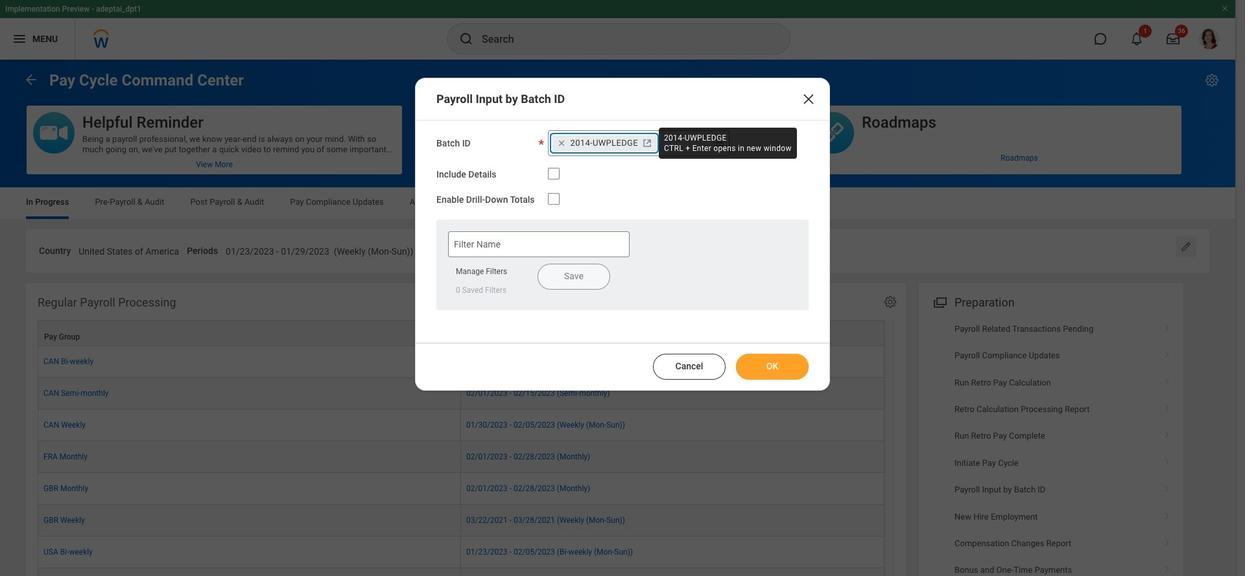 Task type: describe. For each thing, give the bounding box(es) containing it.
profile logan mcneil element
[[1192, 25, 1228, 53]]

7 row from the top
[[38, 505, 885, 537]]

2 cell from the left
[[461, 569, 885, 577]]

x image
[[801, 91, 817, 107]]

3 chevron right image from the top
[[1160, 481, 1177, 494]]

1 chevron right image from the top
[[1160, 347, 1177, 360]]

3 chevron right image from the top
[[1160, 400, 1177, 413]]

4 chevron right image from the top
[[1160, 562, 1177, 575]]

5 row from the top
[[38, 442, 885, 474]]

6 row from the top
[[38, 474, 885, 505]]

2014-uwpledge, press delete to clear value, ctrl + enter opens in new window. option
[[553, 136, 657, 151]]

2 row from the top
[[38, 346, 885, 378]]

5 chevron right image from the top
[[1160, 508, 1177, 521]]

inbox large image
[[1167, 32, 1180, 45]]

Filter Name text field
[[448, 231, 630, 257]]

3 row from the top
[[38, 378, 885, 410]]

edit image
[[1180, 241, 1193, 254]]

x small image
[[555, 137, 568, 150]]



Task type: vqa. For each thing, say whether or not it's contained in the screenshot.
View printable version (PDF) Image
no



Task type: locate. For each thing, give the bounding box(es) containing it.
search image
[[459, 31, 474, 47]]

2 chevron right image from the top
[[1160, 454, 1177, 467]]

1 cell from the left
[[38, 569, 461, 577]]

close environment banner image
[[1222, 5, 1230, 12]]

list
[[920, 316, 1184, 577]]

main content
[[0, 60, 1236, 577]]

cell
[[38, 569, 461, 577], [461, 569, 885, 577]]

menu group image
[[931, 293, 949, 311]]

2 chevron right image from the top
[[1160, 374, 1177, 387]]

tab list
[[13, 188, 1223, 219]]

None text field
[[79, 239, 179, 261]]

6 chevron right image from the top
[[1160, 535, 1177, 548]]

None text field
[[226, 239, 414, 261], [597, 239, 718, 261], [226, 239, 414, 261], [597, 239, 718, 261]]

row
[[38, 320, 885, 346], [38, 346, 885, 378], [38, 378, 885, 410], [38, 410, 885, 442], [38, 442, 885, 474], [38, 474, 885, 505], [38, 505, 885, 537], [38, 537, 885, 569], [38, 569, 885, 577]]

previous page image
[[23, 72, 39, 87]]

4 row from the top
[[38, 410, 885, 442]]

prompts image
[[711, 135, 727, 151]]

ext link image
[[641, 137, 654, 150]]

2014-uwpledge element
[[571, 138, 638, 149]]

regular payroll processing element
[[26, 283, 907, 577]]

notifications large image
[[1131, 32, 1144, 45]]

tooltip
[[657, 125, 800, 162]]

chevron right image
[[1160, 320, 1177, 333], [1160, 454, 1177, 467], [1160, 481, 1177, 494], [1160, 562, 1177, 575]]

8 row from the top
[[38, 537, 885, 569]]

1 chevron right image from the top
[[1160, 320, 1177, 333]]

4 chevron right image from the top
[[1160, 427, 1177, 440]]

chevron right image
[[1160, 347, 1177, 360], [1160, 374, 1177, 387], [1160, 400, 1177, 413], [1160, 427, 1177, 440], [1160, 508, 1177, 521], [1160, 535, 1177, 548]]

9 row from the top
[[38, 569, 885, 577]]

banner
[[0, 0, 1236, 60]]

configure this page image
[[1205, 73, 1221, 88]]

dialog
[[415, 78, 831, 391]]

1 row from the top
[[38, 320, 885, 346]]



